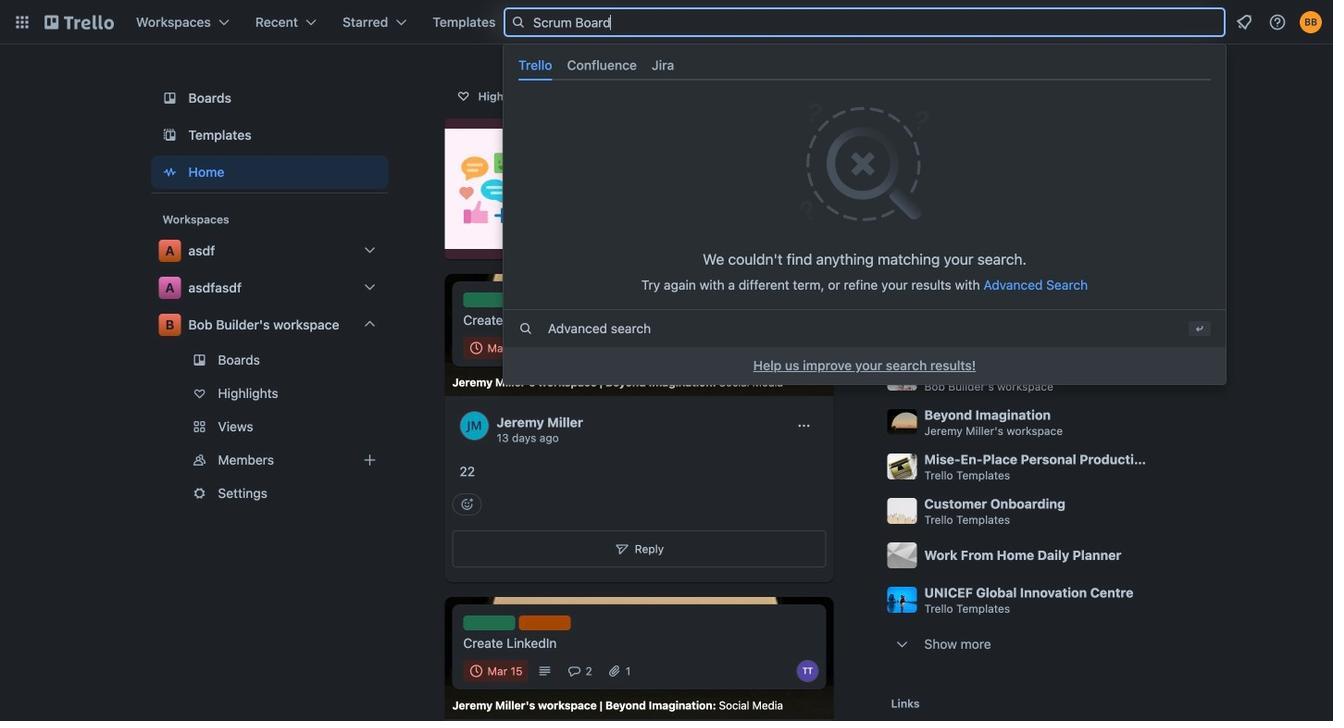 Task type: locate. For each thing, give the bounding box(es) containing it.
template board image
[[159, 124, 181, 146]]

0 vertical spatial color: green, title: none image
[[464, 293, 515, 308]]

2 color: orange, title: none image from the top
[[519, 616, 571, 631]]

color: orange, title: none image
[[519, 293, 571, 308], [519, 616, 571, 631]]

home image
[[159, 161, 181, 183]]

1 vertical spatial color: orange, title: none image
[[519, 616, 571, 631]]

2 tab from the left
[[560, 50, 645, 81]]

1 tab from the left
[[511, 50, 560, 81]]

color: green, title: none image
[[464, 293, 515, 308], [464, 616, 515, 631]]

0 vertical spatial color: orange, title: none image
[[519, 293, 571, 308]]

click to star bunny board. it will show up at the top of your boards list. image
[[1166, 369, 1184, 387]]

tab list
[[511, 50, 1219, 81]]

back to home image
[[44, 7, 114, 37]]

search image
[[511, 15, 526, 30]]

3 tab from the left
[[645, 50, 682, 81]]

1 color: orange, title: none image from the top
[[519, 293, 571, 308]]

color: orange, title: none image for first "color: green, title: none" image from the bottom of the page
[[519, 616, 571, 631]]

tab
[[511, 50, 560, 81], [560, 50, 645, 81], [645, 50, 682, 81]]

click to star scrum board. it will show up at the top of your boards list. image
[[1166, 280, 1184, 298]]

0 notifications image
[[1234, 11, 1256, 33]]

board image
[[159, 87, 181, 109]]

1 vertical spatial color: green, title: none image
[[464, 616, 515, 631]]



Task type: describe. For each thing, give the bounding box(es) containing it.
click to star premortem. it will show up at the top of your boards list. image
[[1166, 324, 1184, 343]]

2 color: green, title: none image from the top
[[464, 616, 515, 631]]

add image
[[359, 449, 381, 471]]

search no results image
[[800, 101, 930, 223]]

advanced search image
[[519, 322, 534, 336]]

bob builder (bobbuilder40) image
[[1300, 11, 1323, 33]]

open information menu image
[[1269, 13, 1288, 31]]

Search Trello field
[[504, 7, 1226, 37]]

1 color: green, title: none image from the top
[[464, 293, 515, 308]]

primary element
[[0, 0, 1334, 44]]

add reaction image
[[452, 494, 482, 516]]

color: orange, title: none image for 1st "color: green, title: none" image
[[519, 293, 571, 308]]



Task type: vqa. For each thing, say whether or not it's contained in the screenshot.
Workspaces dropdown button
no



